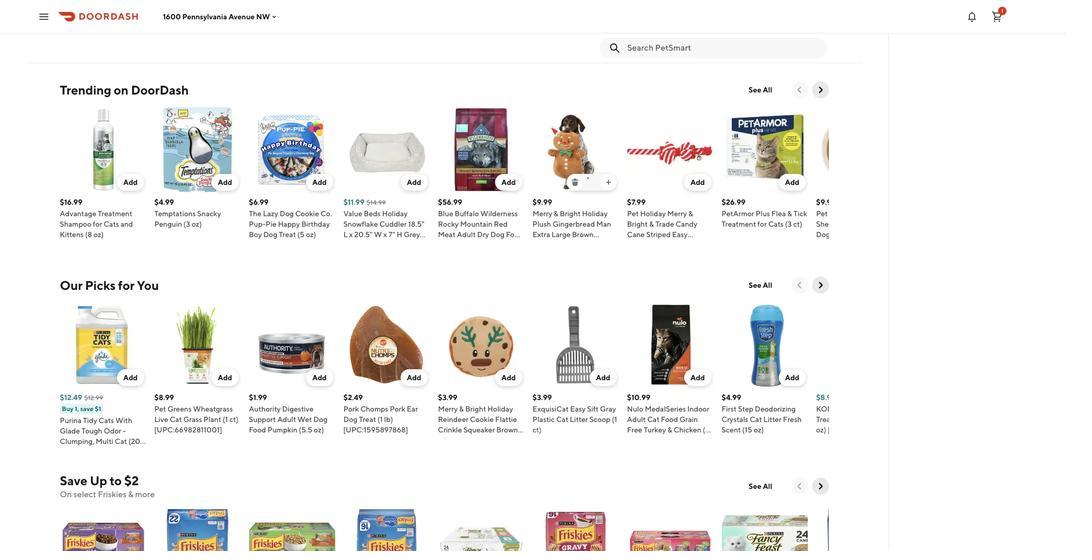 Task type: vqa. For each thing, say whether or not it's contained in the screenshot.
topmost Scallion
no



Task type: describe. For each thing, give the bounding box(es) containing it.
tough
[[82, 427, 102, 435]]

-
[[123, 427, 126, 435]]

for inside $26.99 petarmor plus flea & tick treatment for cats (3 ct)
[[758, 220, 767, 228]]

clumping,
[[60, 437, 94, 446]]

cheese
[[864, 415, 889, 424]]

& inside save up to $2 on select friskies & more
[[128, 490, 134, 500]]

wilderness
[[481, 210, 518, 218]]

petarmor
[[722, 210, 755, 218]]

[upc:1595897868]
[[344, 426, 408, 434]]

indoor
[[688, 405, 710, 413]]

$16.99 advantage treatment shampoo for cats and kittens (8 oz)
[[60, 198, 133, 239]]

dog inside $9.99 merry & bright holiday plush gingerbread man extra large brown squeaker dog toy
[[566, 241, 580, 249]]

add for $8.99 pet greens wheatgrass live cat grass plant (1 ct) [upc:66982811001]
[[218, 374, 232, 382]]

$3.99 for $3.99 merry & bright holiday reindeer cookie flattie crinkle squeaker brown dog toy
[[438, 393, 458, 402]]

ct) inside $8.99 pet greens wheatgrass live cat grass plant (1 ct) [upc:66982811001]
[[230, 415, 239, 424]]

$9.99 for merry
[[533, 198, 552, 206]]

medalseries
[[645, 405, 686, 413]]

flea
[[772, 210, 786, 218]]

digestive
[[282, 405, 314, 413]]

with inside feed your furry friend a feast with 20% off $35+, up to $10 through 11/21. code feast20.
[[185, 21, 204, 32]]

save
[[80, 405, 94, 413]]

add for $4.99 first step deodorizing crystals cat litter fresh scent (15 oz)
[[785, 374, 800, 382]]

trending on doordash
[[60, 83, 189, 97]]

paw
[[849, 210, 863, 218]]

7"
[[389, 230, 395, 239]]

dog down pie
[[263, 230, 278, 239]]

oz) inside $4.99 first step deodorizing crystals cat litter fresh scent (15 oz)
[[754, 426, 764, 434]]

holiday for $9.99 merry & bright holiday plush gingerbread man extra large brown squeaker dog toy
[[582, 210, 608, 218]]

$3.99 merry & bright holiday reindeer cookie flattie crinkle squeaker brown dog toy
[[438, 393, 518, 445]]

18.5"
[[408, 220, 425, 228]]

snacky
[[197, 210, 221, 218]]

see all link for trending on doordash
[[743, 82, 779, 98]]

pennsylvania
[[182, 12, 227, 21]]

advantage
[[60, 210, 96, 218]]

$10.99
[[627, 393, 651, 402]]

1 items, open order cart image
[[991, 10, 1004, 23]]

happy
[[278, 220, 300, 228]]

gingerbread
[[553, 220, 595, 228]]

grain
[[680, 415, 698, 424]]

picks
[[85, 278, 116, 293]]

bacon
[[835, 415, 856, 424]]

our picks for you
[[60, 278, 159, 293]]

& up 'striped'
[[650, 220, 654, 228]]

oz) inside $8.99 kong easy treat dog treat bacon & cheese (8 oz) [upc:3558501048]
[[817, 426, 827, 434]]

crinkle
[[438, 426, 462, 434]]

dog up "happy"
[[280, 210, 294, 218]]

$3.99 for $3.99 exquisicat easy sift gray plastic cat litter scoop (1 ct)
[[533, 393, 552, 402]]

merry inside the $7.99 pet holiday merry & bright & trade candy cane striped easy release red cat collar
[[668, 210, 687, 218]]

feast20.
[[66, 34, 109, 45]]

trending on doordash link
[[60, 82, 189, 98]]

3 see all link from the top
[[743, 478, 779, 495]]

nw
[[256, 12, 270, 21]]

(13
[[438, 241, 448, 249]]

add for $2.49 pork chomps pork ear dog treat (1 lb) [upc:1595897868]
[[407, 374, 421, 382]]

$12.49 $12.99 buy 1, save $1 purina tidy cats with glade tough odor - clumping, multi cat (20 lb) [upc:7023015345]
[[60, 393, 140, 456]]

chomps
[[361, 405, 389, 413]]

1 x from the left
[[349, 230, 353, 239]]

sensitive
[[868, 220, 898, 228]]

you
[[137, 278, 159, 293]]

on
[[114, 83, 129, 97]]

pork chomps pork ear dog treat (1 lb) [upc:1595897868] image
[[344, 302, 430, 388]]

ct) for tick
[[794, 220, 803, 228]]

1 horizontal spatial merry & bright holiday plush gingerbread man extra large brown squeaker dog toy image
[[881, 113, 913, 145]]

up
[[264, 21, 275, 32]]

add for $3.99 exquisicat easy sift gray plastic cat litter scoop (1 ct)
[[596, 374, 611, 382]]

1600 pennsylvania avenue nw button
[[163, 12, 278, 21]]

up
[[90, 473, 107, 488]]

dog inside $8.99 kong easy treat dog treat bacon & cheese (8 oz) [upc:3558501048]
[[876, 405, 890, 413]]

buffalo
[[455, 210, 479, 218]]

$10.99 nulo medalseries indoor adult cat food grain free turkey & chicken (2 lb)
[[627, 393, 710, 445]]

reindeer
[[438, 415, 469, 424]]

[upc:3558501048]
[[828, 426, 895, 434]]

cats for $26.99 petarmor plus flea & tick treatment for cats (3 ct)
[[769, 220, 784, 228]]

& inside $9.99 merry & bright holiday plush gingerbread man extra large brown squeaker dog toy
[[554, 210, 559, 218]]

litter inside $3.99 exquisicat easy sift gray plastic cat litter scoop (1 ct)
[[570, 415, 588, 424]]

merry for 1 ×
[[533, 210, 553, 218]]

$7.99
[[627, 198, 646, 206]]

purina friskies seafood sensations cat food (16 lb) image
[[344, 509, 430, 551]]

free
[[627, 426, 643, 434]]

save
[[60, 473, 87, 488]]

$9.99 for pet
[[817, 198, 836, 206]]

first step deodorizing crystals cat litter fresh scent (15 oz) image
[[722, 302, 808, 388]]

purina friskies meaty bits cat food variety pack (24 ct) image
[[60, 509, 146, 551]]

food inside $10.99 nulo medalseries indoor adult cat food grain free turkey & chicken (2 lb)
[[661, 415, 678, 424]]

holiday for $11.99 $14.99 value beds holiday snowflake cuddler 18.5" l x 20.5" w x 7" h grey dog bed
[[382, 210, 408, 218]]

fresh
[[783, 415, 802, 424]]

notification bell image
[[966, 10, 979, 23]]

authority
[[249, 405, 281, 413]]

meat
[[438, 230, 456, 239]]

our picks for you link
[[60, 277, 159, 294]]

g)
[[879, 230, 886, 239]]

$4.99 temptations snacky penguin (3 oz)
[[154, 198, 221, 228]]

ct) for plastic
[[533, 426, 542, 434]]

cat inside $8.99 pet greens wheatgrass live cat grass plant (1 ct) [upc:66982811001]
[[170, 415, 182, 424]]

$4.99 for $4.99 temptations snacky penguin (3 oz)
[[154, 198, 174, 206]]

avenue
[[229, 12, 255, 21]]

previous button of carousel image for trending on doordash's see all link
[[795, 85, 805, 95]]

& inside $10.99 nulo medalseries indoor adult cat food grain free turkey & chicken (2 lb)
[[668, 426, 673, 434]]

see all for our picks for you
[[749, 281, 773, 290]]

adult inside $56.99 blue buffalo wilderness rocky mountain red meat adult dry dog food (13 lbs)
[[457, 230, 476, 239]]

value
[[344, 210, 363, 218]]

large
[[552, 230, 571, 239]]

treatment inside $26.99 petarmor plus flea & tick treatment for cats (3 ct)
[[722, 220, 756, 228]]

with inside $9.99 pet head paw butter with shea butter for sensitive dogs coconut (40 g)
[[888, 210, 902, 218]]

grass
[[183, 415, 202, 424]]

×
[[609, 178, 612, 187]]

$10
[[287, 21, 302, 32]]

treat inside $6.99 the lazy dog cookie co. pup-pie happy birthday boy dog treat (5 oz)
[[279, 230, 296, 239]]

add for $4.99 temptations snacky penguin (3 oz)
[[218, 178, 232, 187]]

deodorizing
[[755, 405, 796, 413]]

snowflake
[[344, 220, 378, 228]]

3 see all from the top
[[749, 482, 773, 491]]

[upc:7023015345]
[[70, 448, 136, 456]]

1 horizontal spatial butter
[[865, 210, 886, 218]]

for inside $9.99 pet head paw butter with shea butter for sensitive dogs coconut (40 g)
[[857, 220, 867, 228]]

nulo
[[627, 405, 644, 413]]

easy inside the $7.99 pet holiday merry & bright & trade candy cane striped easy release red cat collar
[[672, 230, 688, 239]]

merry & bright holiday reindeer cookie flattie crinkle squeaker brown dog toy image
[[438, 302, 524, 388]]

head
[[830, 210, 848, 218]]

add for $16.99 advantage treatment shampoo for cats and kittens (8 oz)
[[123, 178, 138, 187]]

a
[[157, 21, 161, 32]]

purina friskies seafood sensations cat food (22 lb) image
[[154, 509, 241, 551]]

striped
[[647, 230, 671, 239]]

friend
[[130, 21, 155, 32]]

1600 pennsylvania avenue nw
[[163, 12, 270, 21]]

add for $3.99 merry & bright holiday reindeer cookie flattie crinkle squeaker brown dog toy
[[502, 374, 516, 382]]

cat inside $4.99 first step deodorizing crystals cat litter fresh scent (15 oz)
[[750, 415, 762, 424]]

add for $56.99 blue buffalo wilderness rocky mountain red meat adult dry dog food (13 lbs)
[[502, 178, 516, 187]]

$56.99
[[438, 198, 462, 206]]

pet greens wheatgrass live cat grass plant (1 ct) [upc:66982811001] image
[[154, 302, 241, 388]]

3 see from the top
[[749, 482, 762, 491]]

(1 inside $2.49 pork chomps pork ear dog treat (1 lb) [upc:1595897868]
[[378, 415, 383, 424]]

cat inside $3.99 exquisicat easy sift gray plastic cat litter scoop (1 ct)
[[557, 415, 569, 424]]

pet holiday merry & bright & trade candy cane striped easy release red cat collar image
[[627, 107, 714, 193]]

man
[[597, 220, 612, 228]]

support
[[249, 415, 276, 424]]

$3.99 exquisicat easy sift gray plastic cat litter scoop (1 ct)
[[533, 393, 618, 434]]

dog inside "$1.99 authority digestive support adult wet dog food pumpkin (5.5 oz)"
[[314, 415, 328, 424]]

glade
[[60, 427, 80, 435]]

& inside $8.99 kong easy treat dog treat bacon & cheese (8 oz) [upc:3558501048]
[[858, 415, 862, 424]]

brown for squeaker
[[497, 426, 518, 434]]

bright for add
[[466, 405, 486, 413]]

add for $7.99 pet holiday merry & bright & trade candy cane striped easy release red cat collar
[[691, 178, 705, 187]]

lb) inside $2.49 pork chomps pork ear dog treat (1 lb) [upc:1595897868]
[[384, 415, 393, 424]]

easy for $8.99 kong easy treat dog treat bacon & cheese (8 oz) [upc:3558501048]
[[841, 405, 856, 413]]

add one to cart image
[[607, 178, 616, 187]]

11/21.
[[339, 21, 361, 32]]

(15
[[743, 426, 753, 434]]

0 horizontal spatial merry & bright holiday plush gingerbread man extra large brown squeaker dog toy image
[[533, 107, 619, 193]]

plant
[[204, 415, 221, 424]]

to inside feed your furry friend a feast with 20% off $35+, up to $10 through 11/21. code feast20.
[[276, 21, 285, 32]]

tick
[[794, 210, 808, 218]]

$4.99 for $4.99 first step deodorizing crystals cat litter fresh scent (15 oz)
[[722, 393, 742, 402]]

scoop
[[590, 415, 611, 424]]

$8.99 for kong
[[817, 393, 836, 402]]

see all link for our picks for you
[[743, 277, 779, 294]]

red inside the $7.99 pet holiday merry & bright & trade candy cane striped easy release red cat collar
[[655, 241, 669, 249]]

$4.99 first step deodorizing crystals cat litter fresh scent (15 oz)
[[722, 393, 802, 434]]

fancy feast kitten classic pate cat food variety pack (24 ct) image
[[722, 509, 808, 551]]

lb) inside $10.99 nulo medalseries indoor adult cat food grain free turkey & chicken (2 lb)
[[627, 436, 636, 445]]

treat up cheese
[[858, 405, 875, 413]]

all for trending on doordash
[[763, 86, 773, 94]]

mountain
[[460, 220, 493, 228]]

sift
[[587, 405, 599, 413]]



Task type: locate. For each thing, give the bounding box(es) containing it.
3 all from the top
[[763, 482, 773, 491]]

1 $8.99 from the left
[[154, 393, 174, 402]]

& up candy
[[689, 210, 693, 218]]

add up 'indoor'
[[691, 374, 705, 382]]

cat up (15
[[750, 415, 762, 424]]

blue
[[438, 210, 453, 218]]

1 litter from the left
[[570, 415, 588, 424]]

0 vertical spatial ct)
[[794, 220, 803, 228]]

2 (3 from the left
[[785, 220, 792, 228]]

next button of carousel image for previous button of carousel image associated with first see all link from the bottom
[[815, 481, 826, 492]]

0 vertical spatial butter
[[865, 210, 886, 218]]

1 horizontal spatial merry
[[533, 210, 553, 218]]

$8.99 pet greens wheatgrass live cat grass plant (1 ct) [upc:66982811001]
[[154, 393, 239, 434]]

for down paw
[[857, 220, 867, 228]]

feed
[[66, 21, 87, 32]]

treat inside $2.49 pork chomps pork ear dog treat (1 lb) [upc:1595897868]
[[359, 415, 376, 424]]

2 1 × button from the left
[[600, 174, 617, 191]]

ear
[[407, 405, 418, 413]]

0 horizontal spatial cookie
[[295, 210, 319, 218]]

on
[[60, 490, 72, 500]]

1 horizontal spatial (1
[[378, 415, 383, 424]]

3 (1 from the left
[[612, 415, 618, 424]]

cats up odor
[[99, 416, 114, 425]]

x right l on the left top of the page
[[349, 230, 353, 239]]

easy for $3.99 exquisicat easy sift gray plastic cat litter scoop (1 ct)
[[570, 405, 586, 413]]

add up digestive
[[312, 374, 327, 382]]

butter up coconut
[[835, 220, 856, 228]]

$3.99 inside $3.99 exquisicat easy sift gray plastic cat litter scoop (1 ct)
[[533, 393, 552, 402]]

lb) down "clumping,"
[[60, 448, 69, 456]]

previous button of carousel image for first see all link from the bottom
[[795, 481, 805, 492]]

the lazy dog cookie co. pup-pie happy birthday boy dog treat (5 oz) image
[[249, 107, 335, 193]]

treatment down 'petarmor' at top
[[722, 220, 756, 228]]

purina friskies classic pate cat food surfin' & turfin variety pack (32 ct) image
[[627, 509, 714, 551]]

1 horizontal spatial to
[[276, 21, 285, 32]]

1 inside '1' button
[[1002, 8, 1004, 14]]

dog
[[280, 210, 294, 218], [263, 230, 278, 239], [491, 230, 505, 239], [344, 241, 358, 249], [566, 241, 580, 249], [876, 405, 890, 413], [314, 415, 328, 424], [344, 415, 358, 424], [438, 436, 452, 445]]

see all for trending on doordash
[[749, 86, 773, 94]]

1 (1 from the left
[[223, 415, 228, 424]]

0 vertical spatial toy
[[581, 241, 593, 249]]

add for $10.99 nulo medalseries indoor adult cat food grain free turkey & chicken (2 lb)
[[691, 374, 705, 382]]

adult inside $10.99 nulo medalseries indoor adult cat food grain free turkey & chicken (2 lb)
[[627, 415, 646, 424]]

add up wheatgrass
[[218, 374, 232, 382]]

1 vertical spatial see all
[[749, 281, 773, 290]]

2 next button of carousel image from the top
[[815, 481, 826, 492]]

(2
[[703, 426, 710, 434]]

plus
[[756, 210, 770, 218]]

dog up cheese
[[876, 405, 890, 413]]

dog inside $2.49 pork chomps pork ear dog treat (1 lb) [upc:1595897868]
[[344, 415, 358, 424]]

to inside save up to $2 on select friskies & more
[[110, 473, 122, 488]]

1 vertical spatial butter
[[835, 220, 856, 228]]

$4.99 up first
[[722, 393, 742, 402]]

& down $2
[[128, 490, 134, 500]]

0 horizontal spatial adult
[[277, 415, 296, 424]]

add up the with
[[123, 374, 138, 382]]

$9.99 inside $9.99 merry & bright holiday plush gingerbread man extra large brown squeaker dog toy
[[533, 198, 552, 206]]

pet down '$7.99'
[[627, 210, 639, 218]]

red inside $56.99 blue buffalo wilderness rocky mountain red meat adult dry dog food (13 lbs)
[[494, 220, 508, 228]]

oz) right (5.5
[[314, 426, 324, 434]]

holiday inside $3.99 merry & bright holiday reindeer cookie flattie crinkle squeaker brown dog toy
[[488, 405, 513, 413]]

all for our picks for you
[[763, 281, 773, 290]]

1 1 × button from the left
[[579, 174, 617, 191]]

1 horizontal spatial $3.99
[[533, 393, 552, 402]]

1 horizontal spatial $9.99
[[817, 198, 836, 206]]

$9.99 up head
[[817, 198, 836, 206]]

oz) right (5
[[306, 230, 316, 239]]

2 vertical spatial see
[[749, 482, 762, 491]]

for down 'plus'
[[758, 220, 767, 228]]

live
[[154, 415, 168, 424]]

0 vertical spatial food
[[506, 230, 523, 239]]

& up the reindeer at the bottom
[[459, 405, 464, 413]]

1 horizontal spatial $8.99
[[817, 393, 836, 402]]

easy
[[672, 230, 688, 239], [570, 405, 586, 413], [841, 405, 856, 413]]

2 vertical spatial lb)
[[60, 448, 69, 456]]

adult for $10.99 nulo medalseries indoor adult cat food grain free turkey & chicken (2 lb)
[[627, 415, 646, 424]]

2 vertical spatial ct)
[[533, 426, 542, 434]]

2 all from the top
[[763, 281, 773, 290]]

open menu image
[[38, 10, 50, 23]]

0 horizontal spatial $3.99
[[438, 393, 458, 402]]

lb) down free
[[627, 436, 636, 445]]

list
[[881, 113, 913, 147]]

squeaker inside $3.99 merry & bright holiday reindeer cookie flattie crinkle squeaker brown dog toy
[[464, 426, 495, 434]]

(8 inside $8.99 kong easy treat dog treat bacon & cheese (8 oz) [upc:3558501048]
[[891, 415, 898, 424]]

lbs)
[[449, 241, 461, 249]]

0 horizontal spatial (8
[[85, 230, 92, 239]]

to right up
[[276, 21, 285, 32]]

1 horizontal spatial pork
[[390, 405, 405, 413]]

exquisicat easy sift gray plastic cat litter scoop (1 ct) image
[[533, 302, 619, 388]]

$7.99 pet holiday merry & bright & trade candy cane striped easy release red cat collar
[[627, 198, 704, 249]]

holiday up flattie
[[488, 405, 513, 413]]

cat up turkey
[[648, 415, 660, 424]]

(3 down temptations
[[184, 220, 190, 228]]

0 horizontal spatial pet
[[154, 405, 166, 413]]

through
[[303, 21, 337, 32]]

release
[[627, 241, 654, 249]]

dog inside $56.99 blue buffalo wilderness rocky mountain red meat adult dry dog food (13 lbs)
[[491, 230, 505, 239]]

1 $9.99 from the left
[[533, 198, 552, 206]]

brown inside $3.99 merry & bright holiday reindeer cookie flattie crinkle squeaker brown dog toy
[[497, 426, 518, 434]]

2 pork from the left
[[390, 405, 405, 413]]

exquisicat
[[533, 405, 569, 413]]

dog down l on the left top of the page
[[344, 241, 358, 249]]

0 horizontal spatial with
[[185, 21, 204, 32]]

0 horizontal spatial brown
[[497, 426, 518, 434]]

1 vertical spatial (8
[[891, 415, 898, 424]]

20%
[[205, 21, 224, 32]]

penguin
[[154, 220, 182, 228]]

crystals
[[722, 415, 749, 424]]

& inside $26.99 petarmor plus flea & tick treatment for cats (3 ct)
[[788, 210, 792, 218]]

2 x from the left
[[384, 230, 387, 239]]

food inside "$1.99 authority digestive support adult wet dog food pumpkin (5.5 oz)"
[[249, 426, 266, 434]]

butter up sensitive
[[865, 210, 886, 218]]

20.5"
[[354, 230, 373, 239]]

red down 'striped'
[[655, 241, 669, 249]]

holiday inside $9.99 merry & bright holiday plush gingerbread man extra large brown squeaker dog toy
[[582, 210, 608, 218]]

0 horizontal spatial treatment
[[98, 210, 132, 218]]

0 horizontal spatial litter
[[570, 415, 588, 424]]

$4.99 up temptations
[[154, 198, 174, 206]]

pet inside the $7.99 pet holiday merry & bright & trade candy cane striped easy release red cat collar
[[627, 210, 639, 218]]

oz) right kittens at the top
[[93, 230, 104, 239]]

dog inside $11.99 $14.99 value beds holiday snowflake cuddler 18.5" l x 20.5" w x 7" h grey dog bed
[[344, 241, 358, 249]]

cat down -
[[115, 437, 127, 446]]

bright inside $9.99 merry & bright holiday plush gingerbread man extra large brown squeaker dog toy
[[560, 210, 581, 218]]

value beds holiday snowflake cuddler 18.5" l x 20.5" w x 7" h grey dog bed image
[[344, 107, 430, 193]]

2 see all link from the top
[[743, 277, 779, 294]]

2 horizontal spatial (1
[[612, 415, 618, 424]]

0 horizontal spatial butter
[[835, 220, 856, 228]]

toy down gingerbread
[[581, 241, 593, 249]]

$8.99 up greens
[[154, 393, 174, 402]]

toy inside $9.99 merry & bright holiday plush gingerbread man extra large brown squeaker dog toy
[[581, 241, 593, 249]]

ct) inside $26.99 petarmor plus flea & tick treatment for cats (3 ct)
[[794, 220, 803, 228]]

tidy
[[83, 416, 97, 425]]

with up sensitive
[[888, 210, 902, 218]]

1 horizontal spatial $4.99
[[722, 393, 742, 402]]

shampoo
[[60, 220, 91, 228]]

pork down $2.49
[[344, 405, 359, 413]]

$8.99 kong easy treat dog treat bacon & cheese (8 oz) [upc:3558501048]
[[817, 393, 898, 434]]

holiday up cuddler at the top left of page
[[382, 210, 408, 218]]

add up wilderness
[[502, 178, 516, 187]]

1 vertical spatial cookie
[[470, 415, 494, 424]]

add for $6.99 the lazy dog cookie co. pup-pie happy birthday boy dog treat (5 oz)
[[312, 178, 327, 187]]

oz) inside "$1.99 authority digestive support adult wet dog food pumpkin (5.5 oz)"
[[314, 426, 324, 434]]

brown for large
[[572, 230, 594, 239]]

$9.99 merry & bright holiday plush gingerbread man extra large brown squeaker dog toy
[[533, 198, 612, 249]]

purina tidy cats with glade tough odor - clumping, multi cat (20 lb) [upc:7023015345] image
[[60, 302, 146, 388]]

all
[[763, 86, 773, 94], [763, 281, 773, 290], [763, 482, 773, 491]]

add up gray
[[596, 374, 611, 382]]

0 vertical spatial all
[[763, 86, 773, 94]]

add
[[123, 178, 138, 187], [218, 178, 232, 187], [312, 178, 327, 187], [407, 178, 421, 187], [502, 178, 516, 187], [691, 178, 705, 187], [785, 178, 800, 187], [123, 374, 138, 382], [218, 374, 232, 382], [312, 374, 327, 382], [407, 374, 421, 382], [502, 374, 516, 382], [596, 374, 611, 382], [691, 374, 705, 382], [785, 374, 800, 382]]

0 horizontal spatial pork
[[344, 405, 359, 413]]

2 horizontal spatial merry
[[668, 210, 687, 218]]

dog right wet at left bottom
[[314, 415, 328, 424]]

see all
[[749, 86, 773, 94], [749, 281, 773, 290], [749, 482, 773, 491]]

odor
[[104, 427, 121, 435]]

0 vertical spatial 1
[[1002, 8, 1004, 14]]

purina friskies indoor cuts in gravy wet cat food variety pack (24 ct) image
[[249, 509, 335, 551]]

1 vertical spatial red
[[655, 241, 669, 249]]

cats for $12.49 $12.99 buy 1, save $1 purina tidy cats with glade tough odor - clumping, multi cat (20 lb) [upc:7023015345]
[[99, 416, 114, 425]]

2 vertical spatial food
[[249, 426, 266, 434]]

1 vertical spatial food
[[661, 415, 678, 424]]

bright up cane
[[627, 220, 648, 228]]

litter inside $4.99 first step deodorizing crystals cat litter fresh scent (15 oz)
[[764, 415, 782, 424]]

oz) down 'snacky'
[[192, 220, 202, 228]]

0 horizontal spatial lb)
[[60, 448, 69, 456]]

$4.99 inside $4.99 first step deodorizing crystals cat litter fresh scent (15 oz)
[[722, 393, 742, 402]]

0 horizontal spatial $4.99
[[154, 198, 174, 206]]

add for $26.99 petarmor plus flea & tick treatment for cats (3 ct)
[[785, 178, 800, 187]]

squeaker inside $9.99 merry & bright holiday plush gingerbread man extra large brown squeaker dog toy
[[533, 241, 564, 249]]

food down wilderness
[[506, 230, 523, 239]]

petarmor plus flea & tick treatment for cats (3 ct) image
[[722, 107, 808, 193]]

cat down greens
[[170, 415, 182, 424]]

merry up plush at top
[[533, 210, 553, 218]]

add for $11.99 $14.99 value beds holiday snowflake cuddler 18.5" l x 20.5" w x 7" h grey dog bed
[[407, 178, 421, 187]]

$9.99 up plush at top
[[533, 198, 552, 206]]

bright inside the $7.99 pet holiday merry & bright & trade candy cane striped easy release red cat collar
[[627, 220, 648, 228]]

1 see all link from the top
[[743, 82, 779, 98]]

ct) down plastic
[[533, 426, 542, 434]]

1 vertical spatial with
[[888, 210, 902, 218]]

1 horizontal spatial brown
[[572, 230, 594, 239]]

$8.99 inside $8.99 pet greens wheatgrass live cat grass plant (1 ct) [upc:66982811001]
[[154, 393, 174, 402]]

add up co.
[[312, 178, 327, 187]]

$1
[[95, 405, 101, 413]]

0 vertical spatial to
[[276, 21, 285, 32]]

cookie left flattie
[[470, 415, 494, 424]]

2 see from the top
[[749, 281, 762, 290]]

1 horizontal spatial red
[[655, 241, 669, 249]]

pet inside $8.99 pet greens wheatgrass live cat grass plant (1 ct) [upc:66982811001]
[[154, 405, 166, 413]]

see for trending on doordash
[[749, 86, 762, 94]]

off
[[226, 21, 237, 32]]

1 vertical spatial to
[[110, 473, 122, 488]]

with
[[185, 21, 204, 32], [888, 210, 902, 218]]

2 vertical spatial bright
[[466, 405, 486, 413]]

(5.5
[[299, 426, 312, 434]]

treatment up and
[[98, 210, 132, 218]]

2 $9.99 from the left
[[817, 198, 836, 206]]

see for our picks for you
[[749, 281, 762, 290]]

2 previous button of carousel image from the top
[[795, 481, 805, 492]]

1 for 1
[[1002, 8, 1004, 14]]

treat down the "kong"
[[817, 415, 834, 424]]

add up tick
[[785, 178, 800, 187]]

holiday inside the $7.99 pet holiday merry & bright & trade candy cane striped easy release red cat collar
[[640, 210, 666, 218]]

next button of carousel image for previous button of carousel icon
[[815, 280, 826, 291]]

$8.99 for pet
[[154, 393, 174, 402]]

1 horizontal spatial cookie
[[470, 415, 494, 424]]

2 horizontal spatial pet
[[817, 210, 828, 218]]

1 ×
[[605, 178, 612, 187]]

$26.99
[[722, 198, 746, 206]]

easy down candy
[[672, 230, 688, 239]]

easy inside $8.99 kong easy treat dog treat bacon & cheese (8 oz) [upc:3558501048]
[[841, 405, 856, 413]]

easy left sift
[[570, 405, 586, 413]]

save up to $2 on select friskies & more
[[60, 473, 155, 500]]

squeaker down extra
[[533, 241, 564, 249]]

advantage treatment shampoo for cats and kittens (8 oz) image
[[60, 107, 146, 193]]

cuddler
[[380, 220, 407, 228]]

2 vertical spatial see all
[[749, 482, 773, 491]]

1 button
[[987, 6, 1008, 27]]

$11.99 $14.99 value beds holiday snowflake cuddler 18.5" l x 20.5" w x 7" h grey dog bed
[[344, 198, 425, 249]]

for right shampoo
[[93, 220, 102, 228]]

adult
[[457, 230, 476, 239], [277, 415, 296, 424], [627, 415, 646, 424]]

1 horizontal spatial easy
[[672, 230, 688, 239]]

$3.99 inside $3.99 merry & bright holiday reindeer cookie flattie crinkle squeaker brown dog toy
[[438, 393, 458, 402]]

1 pork from the left
[[344, 405, 359, 413]]

pet up shea
[[817, 210, 828, 218]]

$4.99 inside $4.99 temptations snacky penguin (3 oz)
[[154, 198, 174, 206]]

adult down mountain
[[457, 230, 476, 239]]

1 previous button of carousel image from the top
[[795, 85, 805, 95]]

greens
[[168, 405, 192, 413]]

next button of carousel image
[[815, 280, 826, 291], [815, 481, 826, 492]]

adult inside "$1.99 authority digestive support adult wet dog food pumpkin (5.5 oz)"
[[277, 415, 296, 424]]

bright for 1 ×
[[560, 210, 581, 218]]

temptations snacky penguin (3 oz) image
[[154, 107, 241, 193]]

0 vertical spatial $4.99
[[154, 198, 174, 206]]

1,
[[75, 405, 79, 413]]

squeaker
[[533, 241, 564, 249], [464, 426, 495, 434]]

1 horizontal spatial treatment
[[722, 220, 756, 228]]

oz) inside $4.99 temptations snacky penguin (3 oz)
[[192, 220, 202, 228]]

Search PetSmart search field
[[628, 42, 819, 54]]

1 all from the top
[[763, 86, 773, 94]]

pork left ear
[[390, 405, 405, 413]]

0 vertical spatial previous button of carousel image
[[795, 85, 805, 95]]

previous button of carousel image
[[795, 85, 805, 95], [795, 481, 805, 492]]

pup-
[[249, 220, 266, 228]]

cat inside $10.99 nulo medalseries indoor adult cat food grain free turkey & chicken (2 lb)
[[648, 415, 660, 424]]

0 vertical spatial squeaker
[[533, 241, 564, 249]]

0 horizontal spatial $8.99
[[154, 393, 174, 402]]

holiday up trade
[[640, 210, 666, 218]]

2 $3.99 from the left
[[533, 393, 552, 402]]

click to open modal and edit item: merry & bright holiday plush gingerbread man extra large brown squeaker dog toy list item
[[881, 113, 913, 147]]

0 horizontal spatial merry
[[438, 405, 458, 413]]

cats down flea
[[769, 220, 784, 228]]

1 next button of carousel image from the top
[[815, 280, 826, 291]]

dog down crinkle
[[438, 436, 452, 445]]

1 horizontal spatial 1
[[1002, 8, 1004, 14]]

1 × button
[[579, 174, 617, 191], [600, 174, 617, 191]]

0 horizontal spatial food
[[249, 426, 266, 434]]

2 litter from the left
[[764, 415, 782, 424]]

2 see all from the top
[[749, 281, 773, 290]]

0 horizontal spatial ct)
[[230, 415, 239, 424]]

furry
[[109, 21, 129, 32]]

adult up 'pumpkin'
[[277, 415, 296, 424]]

0 horizontal spatial bright
[[466, 405, 486, 413]]

cookie inside $3.99 merry & bright holiday reindeer cookie flattie crinkle squeaker brown dog toy
[[470, 415, 494, 424]]

oz)
[[192, 220, 202, 228], [93, 230, 104, 239], [306, 230, 316, 239], [314, 426, 324, 434], [754, 426, 764, 434], [817, 426, 827, 434]]

0 horizontal spatial squeaker
[[464, 426, 495, 434]]

pet inside $9.99 pet head paw butter with shea butter for sensitive dogs coconut (40 g)
[[817, 210, 828, 218]]

for left the you
[[118, 278, 134, 293]]

cat inside the $7.99 pet holiday merry & bright & trade candy cane striped easy release red cat collar
[[670, 241, 682, 249]]

for inside '$16.99 advantage treatment shampoo for cats and kittens (8 oz)'
[[93, 220, 102, 228]]

0 vertical spatial brown
[[572, 230, 594, 239]]

(1 up [upc:1595897868] on the left
[[378, 415, 383, 424]]

1 vertical spatial squeaker
[[464, 426, 495, 434]]

1 vertical spatial brown
[[497, 426, 518, 434]]

cat inside $12.49 $12.99 buy 1, save $1 purina tidy cats with glade tough odor - clumping, multi cat (20 lb) [upc:7023015345]
[[115, 437, 127, 446]]

$6.99
[[249, 198, 269, 206]]

cats
[[104, 220, 119, 228], [769, 220, 784, 228], [99, 416, 114, 425]]

collar
[[684, 241, 704, 249]]

red down wilderness
[[494, 220, 508, 228]]

toy inside $3.99 merry & bright holiday reindeer cookie flattie crinkle squeaker brown dog toy
[[454, 436, 465, 445]]

1 vertical spatial see
[[749, 281, 762, 290]]

dog right dry
[[491, 230, 505, 239]]

2 vertical spatial see all link
[[743, 478, 779, 495]]

& right turkey
[[668, 426, 673, 434]]

$9.99 inside $9.99 pet head paw butter with shea butter for sensitive dogs coconut (40 g)
[[817, 198, 836, 206]]

$8.99 up the "kong"
[[817, 393, 836, 402]]

0 horizontal spatial red
[[494, 220, 508, 228]]

merry
[[533, 210, 553, 218], [668, 210, 687, 218], [438, 405, 458, 413]]

2 (1 from the left
[[378, 415, 383, 424]]

dogs
[[817, 230, 834, 239]]

(1 inside $8.99 pet greens wheatgrass live cat grass plant (1 ct) [upc:66982811001]
[[223, 415, 228, 424]]

1 vertical spatial $4.99
[[722, 393, 742, 402]]

0 horizontal spatial (3
[[184, 220, 190, 228]]

& up gingerbread
[[554, 210, 559, 218]]

add up 'snacky'
[[218, 178, 232, 187]]

merry & bright holiday plush gingerbread man extra large brown squeaker dog toy image
[[533, 107, 619, 193], [881, 113, 913, 145]]

add up and
[[123, 178, 138, 187]]

ct) down tick
[[794, 220, 803, 228]]

$8.99 inside $8.99 kong easy treat dog treat bacon & cheese (8 oz) [upc:3558501048]
[[817, 393, 836, 402]]

cookie inside $6.99 the lazy dog cookie co. pup-pie happy birthday boy dog treat (5 oz)
[[295, 210, 319, 218]]

pet up live
[[154, 405, 166, 413]]

1 horizontal spatial (8
[[891, 415, 898, 424]]

$3.99 up exquisicat
[[533, 393, 552, 402]]

0 vertical spatial see
[[749, 86, 762, 94]]

purina friskies gravy swirlers adult dry cat food (16 lb) image
[[533, 509, 619, 551]]

oz) inside $6.99 the lazy dog cookie co. pup-pie happy birthday boy dog treat (5 oz)
[[306, 230, 316, 239]]

1 horizontal spatial squeaker
[[533, 241, 564, 249]]

cat
[[670, 241, 682, 249], [170, 415, 182, 424], [557, 415, 569, 424], [648, 415, 660, 424], [750, 415, 762, 424], [115, 437, 127, 446]]

1600
[[163, 12, 181, 21]]

cats left and
[[104, 220, 119, 228]]

friskies
[[98, 490, 127, 500]]

add up 18.5"
[[407, 178, 421, 187]]

$6.99 the lazy dog cookie co. pup-pie happy birthday boy dog treat (5 oz)
[[249, 198, 332, 239]]

cat down exquisicat
[[557, 415, 569, 424]]

treat down "happy"
[[279, 230, 296, 239]]

easy inside $3.99 exquisicat easy sift gray plastic cat litter scoop (1 ct)
[[570, 405, 586, 413]]

1 horizontal spatial ct)
[[533, 426, 542, 434]]

toy down crinkle
[[454, 436, 465, 445]]

treatment inside '$16.99 advantage treatment shampoo for cats and kittens (8 oz)'
[[98, 210, 132, 218]]

merry inside $9.99 merry & bright holiday plush gingerbread man extra large brown squeaker dog toy
[[533, 210, 553, 218]]

(3 down flea
[[785, 220, 792, 228]]

candy
[[676, 220, 698, 228]]

holiday for $3.99 merry & bright holiday reindeer cookie flattie crinkle squeaker brown dog toy
[[488, 405, 513, 413]]

1 vertical spatial all
[[763, 281, 773, 290]]

next button of carousel image
[[815, 85, 826, 95]]

0 vertical spatial bright
[[560, 210, 581, 218]]

1 see all from the top
[[749, 86, 773, 94]]

cookie
[[295, 210, 319, 218], [470, 415, 494, 424]]

feast
[[163, 21, 184, 32]]

coconut
[[835, 230, 864, 239]]

oz) inside '$16.99 advantage treatment shampoo for cats and kittens (8 oz)'
[[93, 230, 104, 239]]

bright
[[560, 210, 581, 218], [627, 220, 648, 228], [466, 405, 486, 413]]

and
[[121, 220, 133, 228]]

1 horizontal spatial food
[[506, 230, 523, 239]]

to up the friskies
[[110, 473, 122, 488]]

food down medalseries at the bottom right
[[661, 415, 678, 424]]

adult for $1.99 authority digestive support adult wet dog food pumpkin (5.5 oz)
[[277, 415, 296, 424]]

2 horizontal spatial lb)
[[627, 436, 636, 445]]

cats inside '$16.99 advantage treatment shampoo for cats and kittens (8 oz)'
[[104, 220, 119, 228]]

1 horizontal spatial (3
[[785, 220, 792, 228]]

1 left ×
[[605, 178, 608, 187]]

0 horizontal spatial toy
[[454, 436, 465, 445]]

1 see from the top
[[749, 86, 762, 94]]

pet for pet holiday merry & bright & trade candy cane striped easy release red cat collar
[[627, 210, 639, 218]]

0 vertical spatial see all link
[[743, 82, 779, 98]]

1 $3.99 from the left
[[438, 393, 458, 402]]

merry up candy
[[668, 210, 687, 218]]

authority digestive support adult wet dog food pumpkin (5.5 oz) image
[[249, 302, 335, 388]]

bright up gingerbread
[[560, 210, 581, 218]]

previous button of carousel image
[[795, 280, 805, 291]]

0 horizontal spatial (1
[[223, 415, 228, 424]]

merry for add
[[438, 405, 458, 413]]

1 inside 1 × button
[[605, 178, 608, 187]]

boy
[[249, 230, 262, 239]]

treat down chomps
[[359, 415, 376, 424]]

1 vertical spatial treatment
[[722, 220, 756, 228]]

0 horizontal spatial to
[[110, 473, 122, 488]]

wet
[[298, 415, 312, 424]]

holiday inside $11.99 $14.99 value beds holiday snowflake cuddler 18.5" l x 20.5" w x 7" h grey dog bed
[[382, 210, 408, 218]]

remove item from cart image
[[580, 178, 588, 187]]

1 horizontal spatial litter
[[764, 415, 782, 424]]

merry inside $3.99 merry & bright holiday reindeer cookie flattie crinkle squeaker brown dog toy
[[438, 405, 458, 413]]

$2.49 pork chomps pork ear dog treat (1 lb) [upc:1595897868]
[[344, 393, 418, 434]]

0 horizontal spatial x
[[349, 230, 353, 239]]

red
[[494, 220, 508, 228], [655, 241, 669, 249]]

1 (3 from the left
[[184, 220, 190, 228]]

dog down large on the right top of the page
[[566, 241, 580, 249]]

bright inside $3.99 merry & bright holiday reindeer cookie flattie crinkle squeaker brown dog toy
[[466, 405, 486, 413]]

1 vertical spatial bright
[[627, 220, 648, 228]]

temptations
[[154, 210, 196, 218]]

1 vertical spatial lb)
[[627, 436, 636, 445]]

1 vertical spatial see all link
[[743, 277, 779, 294]]

dog inside $3.99 merry & bright holiday reindeer cookie flattie crinkle squeaker brown dog toy
[[438, 436, 452, 445]]

ct) inside $3.99 exquisicat easy sift gray plastic cat litter scoop (1 ct)
[[533, 426, 542, 434]]

lazy
[[263, 210, 278, 218]]

& inside $3.99 merry & bright holiday reindeer cookie flattie crinkle squeaker brown dog toy
[[459, 405, 464, 413]]

beds
[[364, 210, 381, 218]]

1 horizontal spatial pet
[[627, 210, 639, 218]]

1 × button right remove item from cart icon
[[600, 174, 617, 191]]

brown down flattie
[[497, 426, 518, 434]]

feed your furry friend a feast with 20% off $35+, up to $10 through 11/21. code feast20.
[[66, 21, 385, 45]]

food inside $56.99 blue buffalo wilderness rocky mountain red meat adult dry dog food (13 lbs)
[[506, 230, 523, 239]]

$14.99
[[367, 199, 386, 206]]

1 vertical spatial 1
[[605, 178, 608, 187]]

0 vertical spatial (8
[[85, 230, 92, 239]]

pet for pet head paw butter with shea butter for sensitive dogs coconut (40 g)
[[817, 210, 828, 218]]

bed
[[359, 241, 373, 249]]

2 $8.99 from the left
[[817, 393, 836, 402]]

1 for 1 ×
[[605, 178, 608, 187]]

[upc:66982811001]
[[154, 426, 222, 434]]

(8 inside '$16.99 advantage treatment shampoo for cats and kittens (8 oz)'
[[85, 230, 92, 239]]

h
[[397, 230, 402, 239]]

(1 down gray
[[612, 415, 618, 424]]

cat left collar
[[670, 241, 682, 249]]

2 vertical spatial all
[[763, 482, 773, 491]]

0 vertical spatial see all
[[749, 86, 773, 94]]

cats inside $12.49 $12.99 buy 1, save $1 purina tidy cats with glade tough odor - clumping, multi cat (20 lb) [upc:7023015345]
[[99, 416, 114, 425]]

1 vertical spatial toy
[[454, 436, 465, 445]]

to
[[276, 21, 285, 32], [110, 473, 122, 488]]

brown inside $9.99 merry & bright holiday plush gingerbread man extra large brown squeaker dog toy
[[572, 230, 594, 239]]

0 horizontal spatial 1
[[605, 178, 608, 187]]

2 horizontal spatial bright
[[627, 220, 648, 228]]

x left the 7"
[[384, 230, 387, 239]]

& left tick
[[788, 210, 792, 218]]

l
[[344, 230, 348, 239]]

$3.99 up the reindeer at the bottom
[[438, 393, 458, 402]]

nulo medalseries indoor adult cat food grain free turkey & chicken (2 lb) image
[[627, 302, 714, 388]]

litter down sift
[[570, 415, 588, 424]]

(3 inside $4.99 temptations snacky penguin (3 oz)
[[184, 220, 190, 228]]

first
[[722, 405, 737, 413]]

(1 inside $3.99 exquisicat easy sift gray plastic cat litter scoop (1 ct)
[[612, 415, 618, 424]]

blue buffalo wilderness rocky mountain red meat adult dry dog food (13 lbs) image
[[438, 107, 524, 193]]

pet for pet greens wheatgrass live cat grass plant (1 ct) [upc:66982811001]
[[154, 405, 166, 413]]

purina fancy feast petites pate collection wet cat food variety pack (2.8 oz x 12 ct) image
[[438, 509, 524, 551]]

0 vertical spatial treatment
[[98, 210, 132, 218]]

lb) inside $12.49 $12.99 buy 1, save $1 purina tidy cats with glade tough odor - clumping, multi cat (20 lb) [upc:7023015345]
[[60, 448, 69, 456]]

grey
[[404, 230, 420, 239]]

cats inside $26.99 petarmor plus flea & tick treatment for cats (3 ct)
[[769, 220, 784, 228]]

add up ear
[[407, 374, 421, 382]]

add for $1.99 authority digestive support adult wet dog food pumpkin (5.5 oz)
[[312, 374, 327, 382]]

& up [upc:3558501048]
[[858, 415, 862, 424]]

1 horizontal spatial x
[[384, 230, 387, 239]]

(3 inside $26.99 petarmor plus flea & tick treatment for cats (3 ct)
[[785, 220, 792, 228]]



